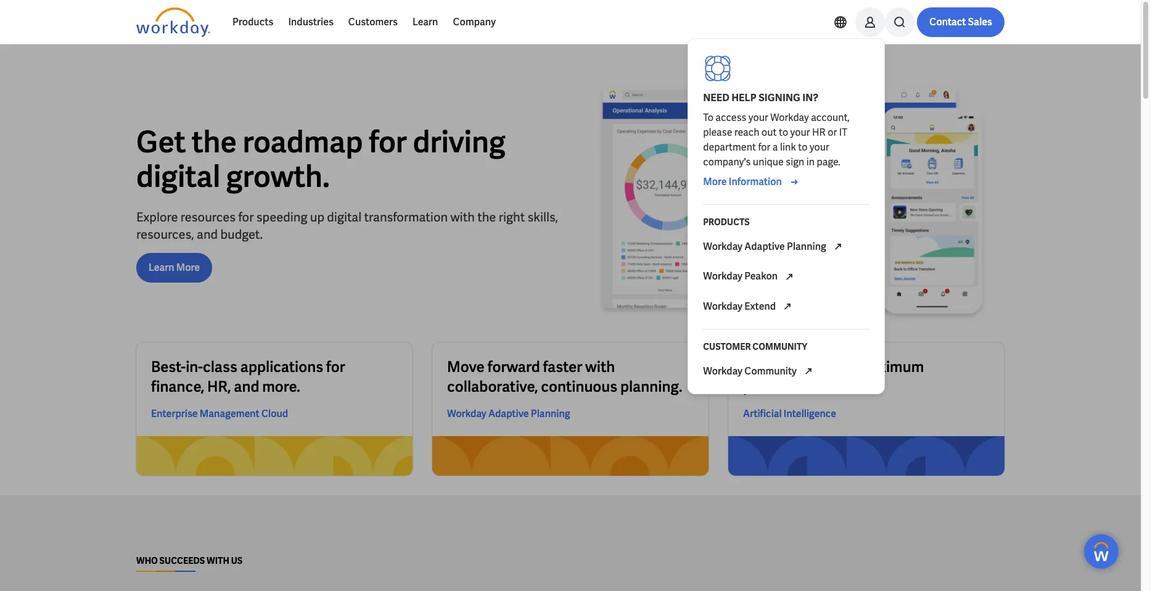 Task type: describe. For each thing, give the bounding box(es) containing it.
up
[[310, 209, 325, 225]]

company
[[453, 15, 496, 28]]

customers button
[[341, 7, 405, 37]]

0 vertical spatial adaptive
[[745, 240, 785, 253]]

customer
[[703, 341, 751, 352]]

ai
[[819, 357, 833, 376]]

industries
[[288, 15, 334, 28]]

workday inside the to access your workday account, please reach out to your hr or it department for a link to your company's unique sign in page.
[[771, 111, 809, 124]]

need help signing in?
[[703, 91, 819, 104]]

0 horizontal spatial planning
[[531, 407, 570, 420]]

opens in a new tab image for workday adaptive planning
[[831, 240, 846, 254]]

for inside explore resources for speeding up digital transformation with the right skills, resources, and budget.
[[238, 209, 254, 225]]

1 horizontal spatial workday adaptive planning link
[[696, 232, 877, 262]]

access
[[716, 111, 747, 124]]

please
[[703, 126, 733, 139]]

right
[[499, 209, 525, 225]]

peakon
[[745, 270, 778, 283]]

workday peakon link
[[696, 262, 877, 292]]

hr,
[[207, 377, 231, 396]]

for inside get the roadmap for driving digital growth.
[[369, 122, 407, 161]]

speeding
[[256, 209, 308, 225]]

learn more
[[149, 261, 200, 274]]

workday inside "link"
[[703, 365, 743, 378]]

customers
[[348, 15, 398, 28]]

a
[[773, 141, 778, 154]]

get the roadmap for driving digital growth.
[[136, 122, 506, 195]]

help
[[732, 91, 757, 104]]

industries button
[[281, 7, 341, 37]]

driving
[[413, 122, 506, 161]]

resources
[[181, 209, 236, 225]]

in-
[[186, 357, 203, 376]]

products button
[[225, 7, 281, 37]]

1 horizontal spatial more
[[703, 175, 727, 188]]

workday peakon
[[703, 270, 780, 283]]

community for customer community
[[753, 341, 808, 352]]

products inside dropdown button
[[233, 15, 274, 28]]

intelligence
[[784, 407, 837, 420]]

0 vertical spatial your
[[749, 111, 769, 124]]

0 horizontal spatial workday adaptive planning link
[[447, 407, 570, 421]]

for inside embedded ai for maximum performance.
[[836, 357, 855, 376]]

contact sales link
[[918, 7, 1005, 37]]

contact
[[930, 15, 967, 28]]

workday up workday extend
[[703, 270, 743, 283]]

reach
[[735, 126, 760, 139]]

in
[[807, 155, 815, 168]]

workday community
[[703, 365, 799, 378]]

collaborative,
[[447, 377, 538, 396]]

1 vertical spatial more
[[176, 261, 200, 274]]

page.
[[817, 155, 841, 168]]

0 horizontal spatial adaptive
[[489, 407, 529, 420]]

it
[[839, 126, 848, 139]]

move
[[447, 357, 485, 376]]

workday down collaborative,
[[447, 407, 487, 420]]

and inside explore resources for speeding up digital transformation with the right skills, resources, and budget.
[[197, 226, 218, 242]]

embedded
[[743, 357, 816, 376]]

for inside best-in-class applications for finance, hr, and more.
[[326, 357, 345, 376]]

learn for learn more
[[149, 261, 174, 274]]

cloud
[[262, 407, 288, 420]]

desktop view of financial management operational analysis dashboard showing operating expenses by cost center and mobile view of human capital management home screen showing suggested tasks and announcements. image
[[581, 84, 1005, 323]]

faster
[[543, 357, 583, 376]]

skills,
[[528, 209, 558, 225]]

management
[[200, 407, 260, 420]]

forward
[[488, 357, 540, 376]]

performance.
[[743, 377, 834, 396]]

opens in a new tab image for workday extend
[[781, 299, 795, 314]]

maximum
[[858, 357, 924, 376]]

workday extend link
[[696, 292, 877, 321]]

finance,
[[151, 377, 204, 396]]

to access your workday account, please reach out to your hr or it department for a link to your company's unique sign in page.
[[703, 111, 851, 168]]

who succeeds with us
[[136, 555, 243, 566]]

or
[[828, 126, 837, 139]]

1 horizontal spatial workday adaptive planning
[[703, 240, 829, 253]]

who
[[136, 555, 158, 566]]

learn for learn
[[413, 15, 438, 28]]

artificial intelligence link
[[743, 407, 837, 421]]

to
[[703, 111, 714, 124]]

artificial
[[743, 407, 782, 420]]

digital for transformation
[[327, 209, 362, 225]]

need
[[703, 91, 730, 104]]

us
[[231, 555, 243, 566]]

with inside explore resources for speeding up digital transformation with the right skills, resources, and budget.
[[451, 209, 475, 225]]

class
[[203, 357, 237, 376]]

1 vertical spatial to
[[799, 141, 808, 154]]

customer community
[[703, 341, 808, 352]]



Task type: vqa. For each thing, say whether or not it's contained in the screenshot.
the top "and"
yes



Task type: locate. For each thing, give the bounding box(es) containing it.
workday community link
[[696, 357, 877, 386]]

more down resources,
[[176, 261, 200, 274]]

opens in a new tab image for workday peakon
[[783, 269, 797, 284]]

budget.
[[221, 226, 263, 242]]

opens in a new tab image right extend
[[781, 299, 795, 314]]

the left right
[[478, 209, 496, 225]]

0 horizontal spatial products
[[233, 15, 274, 28]]

transformation
[[364, 209, 448, 225]]

products
[[233, 15, 274, 28], [703, 217, 750, 228]]

community down customer community
[[745, 365, 797, 378]]

learn inside dropdown button
[[413, 15, 438, 28]]

community inside workday community "link"
[[745, 365, 797, 378]]

2 vertical spatial your
[[810, 141, 830, 154]]

the right get
[[192, 122, 237, 161]]

opens in a new tab image right "peakon"
[[783, 269, 797, 284]]

digital inside get the roadmap for driving digital growth.
[[136, 157, 220, 195]]

community
[[753, 341, 808, 352], [745, 365, 797, 378]]

workday extend
[[703, 300, 778, 313]]

opens in a new tab image for workday community
[[802, 364, 816, 379]]

1 vertical spatial planning
[[531, 407, 570, 420]]

best-
[[151, 357, 186, 376]]

enterprise management cloud
[[151, 407, 288, 420]]

workday adaptive planning link down collaborative,
[[447, 407, 570, 421]]

embedded ai for maximum performance.
[[743, 357, 924, 396]]

unique
[[753, 155, 784, 168]]

more down company's at the right
[[703, 175, 727, 188]]

in?
[[803, 91, 819, 104]]

0 vertical spatial more
[[703, 175, 727, 188]]

opens in a new tab image inside workday extend link
[[781, 299, 795, 314]]

workday up workday peakon at the top right of the page
[[703, 240, 743, 253]]

extend
[[745, 300, 776, 313]]

learn down resources,
[[149, 261, 174, 274]]

to right link
[[799, 141, 808, 154]]

to
[[779, 126, 789, 139], [799, 141, 808, 154]]

roadmap
[[243, 122, 363, 161]]

1 horizontal spatial planning
[[787, 240, 827, 253]]

with inside move forward faster with collaborative, continuous planning.
[[586, 357, 615, 376]]

and
[[197, 226, 218, 242], [234, 377, 259, 396]]

get
[[136, 122, 186, 161]]

0 vertical spatial planning
[[787, 240, 827, 253]]

1 vertical spatial and
[[234, 377, 259, 396]]

digital inside explore resources for speeding up digital transformation with the right skills, resources, and budget.
[[327, 209, 362, 225]]

resources,
[[136, 226, 194, 242]]

1 horizontal spatial digital
[[327, 209, 362, 225]]

the
[[192, 122, 237, 161], [478, 209, 496, 225]]

signing
[[759, 91, 801, 104]]

opens in a new tab image
[[831, 240, 846, 254], [783, 269, 797, 284], [781, 299, 795, 314], [802, 364, 816, 379]]

learn button
[[405, 7, 446, 37]]

0 vertical spatial workday adaptive planning link
[[696, 232, 877, 262]]

0 horizontal spatial with
[[451, 209, 475, 225]]

opens in a new tab image inside workday community "link"
[[802, 364, 816, 379]]

1 vertical spatial products
[[703, 217, 750, 228]]

link
[[780, 141, 796, 154]]

0 vertical spatial with
[[451, 209, 475, 225]]

1 vertical spatial community
[[745, 365, 797, 378]]

0 horizontal spatial to
[[779, 126, 789, 139]]

growth.
[[226, 157, 330, 195]]

1 vertical spatial learn
[[149, 261, 174, 274]]

your up 'out'
[[749, 111, 769, 124]]

0 vertical spatial community
[[753, 341, 808, 352]]

and inside best-in-class applications for finance, hr, and more.
[[234, 377, 259, 396]]

1 horizontal spatial the
[[478, 209, 496, 225]]

workday
[[771, 111, 809, 124], [703, 240, 743, 253], [703, 270, 743, 283], [703, 300, 743, 313], [703, 365, 743, 378], [447, 407, 487, 420]]

opens in a new tab image inside workday peakon link
[[783, 269, 797, 284]]

for
[[369, 122, 407, 161], [759, 141, 771, 154], [238, 209, 254, 225], [326, 357, 345, 376], [836, 357, 855, 376]]

workday down signing
[[771, 111, 809, 124]]

products left industries
[[233, 15, 274, 28]]

0 vertical spatial digital
[[136, 157, 220, 195]]

opens in a new tab image left ai
[[802, 364, 816, 379]]

more information link
[[703, 175, 802, 189]]

learn left 'company'
[[413, 15, 438, 28]]

company button
[[446, 7, 503, 37]]

out
[[762, 126, 777, 139]]

1 horizontal spatial products
[[703, 217, 750, 228]]

enterprise
[[151, 407, 198, 420]]

1 vertical spatial with
[[586, 357, 615, 376]]

workday adaptive planning down collaborative,
[[447, 407, 570, 420]]

planning down continuous
[[531, 407, 570, 420]]

go to the homepage image
[[136, 7, 210, 37]]

workday down customer
[[703, 365, 743, 378]]

account,
[[811, 111, 850, 124]]

1 horizontal spatial learn
[[413, 15, 438, 28]]

hr
[[813, 126, 826, 139]]

planning up workday peakon link
[[787, 240, 827, 253]]

adaptive down collaborative,
[[489, 407, 529, 420]]

the inside get the roadmap for driving digital growth.
[[192, 122, 237, 161]]

workday down workday peakon at the top right of the page
[[703, 300, 743, 313]]

adaptive
[[745, 240, 785, 253], [489, 407, 529, 420]]

artificial intelligence
[[743, 407, 837, 420]]

your down hr
[[810, 141, 830, 154]]

0 vertical spatial products
[[233, 15, 274, 28]]

opens in a new tab image up workday peakon link
[[831, 240, 846, 254]]

contact sales
[[930, 15, 993, 28]]

1 horizontal spatial to
[[799, 141, 808, 154]]

sales
[[968, 15, 993, 28]]

1 vertical spatial workday adaptive planning
[[447, 407, 570, 420]]

1 vertical spatial workday adaptive planning link
[[447, 407, 570, 421]]

1 horizontal spatial with
[[586, 357, 615, 376]]

1 horizontal spatial and
[[234, 377, 259, 396]]

for inside the to access your workday account, please reach out to your hr or it department for a link to your company's unique sign in page.
[[759, 141, 771, 154]]

with up continuous
[[586, 357, 615, 376]]

succeeds
[[160, 555, 205, 566]]

workday adaptive planning
[[703, 240, 829, 253], [447, 407, 570, 420]]

and right hr,
[[234, 377, 259, 396]]

1 vertical spatial adaptive
[[489, 407, 529, 420]]

and down resources
[[197, 226, 218, 242]]

more information
[[703, 175, 782, 188]]

the inside explore resources for speeding up digital transformation with the right skills, resources, and budget.
[[478, 209, 496, 225]]

community up embedded
[[753, 341, 808, 352]]

explore resources for speeding up digital transformation with the right skills, resources, and budget.
[[136, 209, 558, 242]]

0 horizontal spatial digital
[[136, 157, 220, 195]]

digital right up
[[327, 209, 362, 225]]

company's
[[703, 155, 751, 168]]

0 horizontal spatial learn
[[149, 261, 174, 274]]

with left right
[[451, 209, 475, 225]]

to right 'out'
[[779, 126, 789, 139]]

digital for growth.
[[136, 157, 220, 195]]

0 vertical spatial to
[[779, 126, 789, 139]]

1 vertical spatial the
[[478, 209, 496, 225]]

learn more link
[[136, 253, 212, 282]]

enterprise management cloud link
[[151, 407, 288, 421]]

0 vertical spatial the
[[192, 122, 237, 161]]

applications
[[240, 357, 323, 376]]

0 vertical spatial and
[[197, 226, 218, 242]]

with
[[451, 209, 475, 225], [586, 357, 615, 376]]

products down more information
[[703, 217, 750, 228]]

information
[[729, 175, 782, 188]]

planning.
[[621, 377, 683, 396]]

workday adaptive planning link up "peakon"
[[696, 232, 877, 262]]

0 horizontal spatial and
[[197, 226, 218, 242]]

more
[[703, 175, 727, 188], [176, 261, 200, 274]]

adaptive up "peakon"
[[745, 240, 785, 253]]

0 horizontal spatial the
[[192, 122, 237, 161]]

best-in-class applications for finance, hr, and more.
[[151, 357, 345, 396]]

digital
[[136, 157, 220, 195], [327, 209, 362, 225]]

your left hr
[[791, 126, 810, 139]]

community for workday community
[[745, 365, 797, 378]]

sign
[[786, 155, 805, 168]]

move forward faster with collaborative, continuous planning.
[[447, 357, 683, 396]]

0 horizontal spatial workday adaptive planning
[[447, 407, 570, 420]]

1 vertical spatial your
[[791, 126, 810, 139]]

more.
[[262, 377, 300, 396]]

0 vertical spatial learn
[[413, 15, 438, 28]]

digital up explore
[[136, 157, 220, 195]]

workday adaptive planning link
[[696, 232, 877, 262], [447, 407, 570, 421]]

department
[[703, 141, 756, 154]]

0 vertical spatial workday adaptive planning
[[703, 240, 829, 253]]

1 horizontal spatial adaptive
[[745, 240, 785, 253]]

explore
[[136, 209, 178, 225]]

your
[[749, 111, 769, 124], [791, 126, 810, 139], [810, 141, 830, 154]]

opens in a new tab image inside "workday adaptive planning" 'link'
[[831, 240, 846, 254]]

0 horizontal spatial more
[[176, 261, 200, 274]]

learn
[[413, 15, 438, 28], [149, 261, 174, 274]]

continuous
[[541, 377, 618, 396]]

1 vertical spatial digital
[[327, 209, 362, 225]]

with
[[207, 555, 229, 566]]

workday adaptive planning up "peakon"
[[703, 240, 829, 253]]



